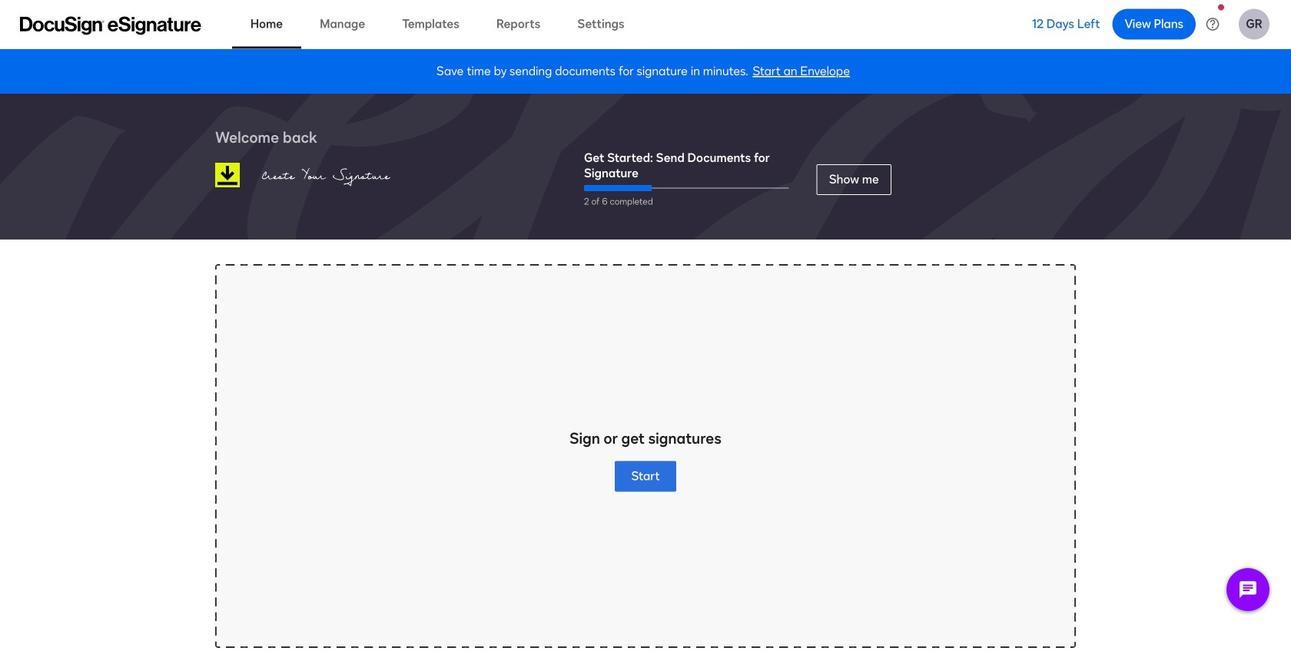 Task type: locate. For each thing, give the bounding box(es) containing it.
docusign esignature image
[[20, 17, 201, 35]]

docusignlogo image
[[215, 163, 240, 188]]



Task type: vqa. For each thing, say whether or not it's contained in the screenshot.
the DocuSign eSignature image
yes



